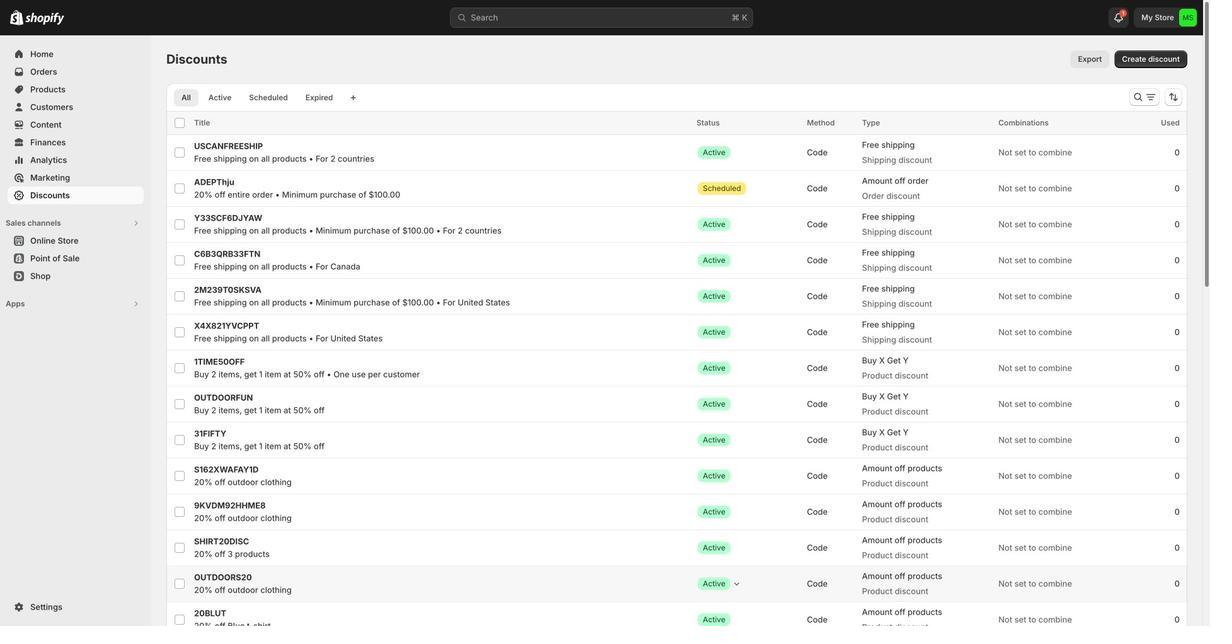 Task type: vqa. For each thing, say whether or not it's contained in the screenshot.
text field
no



Task type: describe. For each thing, give the bounding box(es) containing it.
shopify image
[[10, 10, 23, 25]]



Task type: locate. For each thing, give the bounding box(es) containing it.
shopify image
[[25, 12, 64, 25]]

tab list
[[171, 88, 343, 107]]

my store image
[[1180, 9, 1197, 26]]



